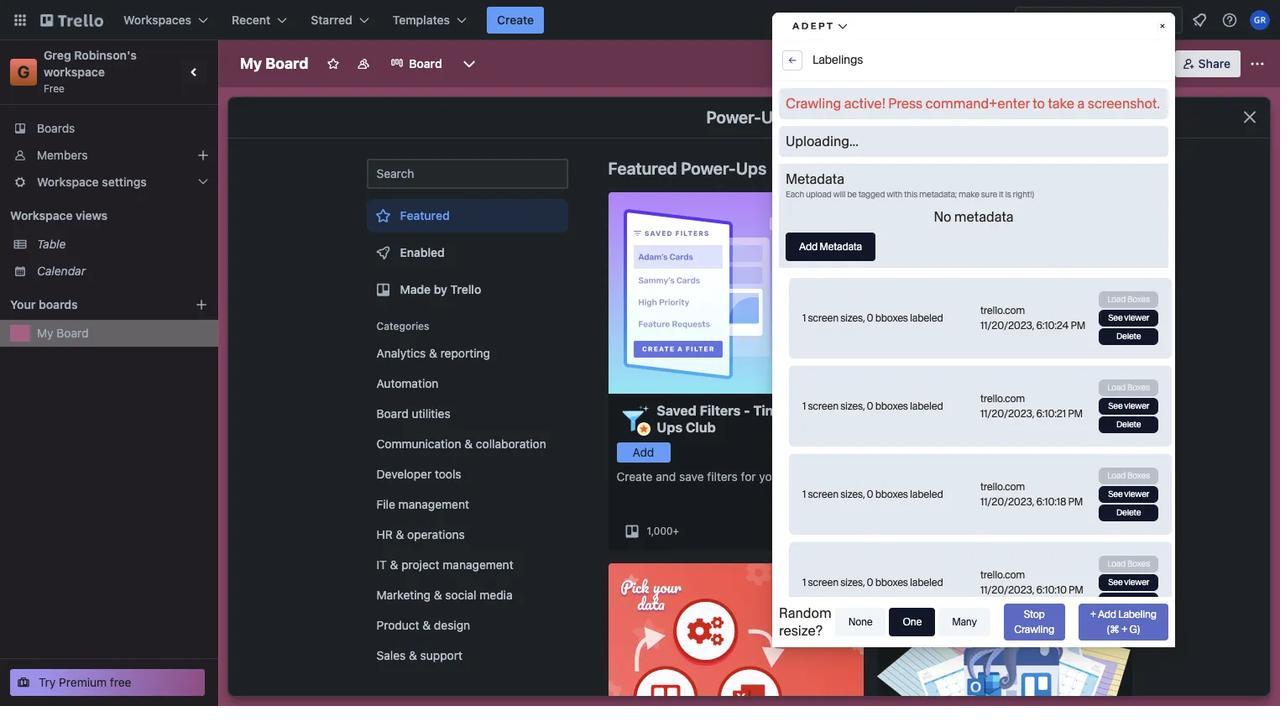 Task type: vqa. For each thing, say whether or not it's contained in the screenshot.
DEVELOPER TOOLS
yes



Task type: locate. For each thing, give the bounding box(es) containing it.
0 horizontal spatial +
[[673, 525, 680, 537]]

1 horizontal spatial my board
[[240, 55, 309, 72]]

communication & collaboration
[[377, 437, 547, 451]]

automation link
[[367, 370, 568, 397]]

& for communication
[[465, 437, 473, 451]]

your boards with 1 items element
[[10, 295, 170, 315]]

& right analytics
[[429, 346, 437, 360]]

0 vertical spatial power-
[[707, 107, 762, 127]]

featured for featured
[[400, 208, 450, 223]]

1 horizontal spatial your
[[886, 485, 910, 499]]

reporting
[[441, 346, 490, 360]]

robinson's
[[74, 48, 137, 62]]

create
[[497, 13, 534, 27], [617, 469, 653, 484]]

0 horizontal spatial add button
[[617, 443, 671, 463]]

2 vertical spatial ups
[[657, 420, 683, 435]]

management
[[399, 497, 469, 511], [443, 558, 514, 572]]

1 vertical spatial my board
[[37, 326, 89, 340]]

your
[[759, 469, 783, 484], [886, 485, 910, 499]]

developer tools link
[[367, 461, 568, 488]]

1 horizontal spatial add
[[902, 445, 923, 459]]

add button
[[617, 443, 671, 463], [886, 443, 939, 463]]

add button up weights
[[886, 443, 939, 463]]

& inside it & project management link
[[390, 558, 398, 572]]

& inside marketing & social media link
[[434, 588, 442, 602]]

0 vertical spatial ups
[[762, 107, 792, 127]]

& right sales
[[409, 648, 417, 663]]

+ for card size by screenful
[[949, 525, 956, 537]]

1 vertical spatial greg robinson (gregrobinson96) image
[[1147, 52, 1170, 76]]

for right filters
[[741, 469, 756, 484]]

your left boards!
[[759, 469, 783, 484]]

1 horizontal spatial my
[[240, 55, 262, 72]]

& right 'it'
[[390, 558, 398, 572]]

& down board utilities link
[[465, 437, 473, 451]]

my down your boards
[[37, 326, 53, 340]]

my board down recent dropdown button
[[240, 55, 309, 72]]

0 vertical spatial by
[[434, 282, 448, 296]]

boards link
[[0, 115, 218, 142]]

2 for from the left
[[1099, 469, 1115, 484]]

add up weights
[[902, 445, 923, 459]]

views
[[76, 208, 108, 223]]

add button for saved filters - tiny power- ups club
[[617, 443, 671, 463]]

it
[[377, 558, 387, 572]]

power- up featured power-ups
[[707, 107, 762, 127]]

your
[[10, 297, 36, 312]]

by right size
[[991, 412, 1007, 427]]

switch to… image
[[12, 12, 29, 29]]

workspace views
[[10, 208, 108, 223]]

0 horizontal spatial my board
[[37, 326, 89, 340]]

1 vertical spatial workspace
[[10, 208, 73, 223]]

hr
[[377, 527, 393, 542]]

my board down boards
[[37, 326, 89, 340]]

2 vertical spatial power-
[[785, 403, 831, 418]]

table link
[[37, 236, 208, 253]]

1 horizontal spatial by
[[991, 412, 1007, 427]]

hr & operations link
[[367, 522, 568, 548]]

to
[[946, 485, 957, 499]]

how
[[1010, 485, 1032, 499]]

& inside the 'hr & operations' link
[[396, 527, 404, 542]]

recent button
[[222, 7, 298, 34]]

0 vertical spatial workspace
[[37, 175, 99, 189]]

featured for featured power-ups
[[608, 159, 677, 178]]

& right hr
[[396, 527, 404, 542]]

featured
[[608, 159, 677, 178], [400, 208, 450, 223]]

greg robinson's workspace free
[[44, 48, 140, 95]]

members
[[37, 148, 88, 162]]

1 horizontal spatial add button
[[886, 443, 939, 463]]

weights
[[907, 469, 949, 484]]

workspace down members
[[37, 175, 99, 189]]

my board inside board name text field
[[240, 55, 309, 72]]

workspace
[[37, 175, 99, 189], [10, 208, 73, 223]]

greg robinson (gregrobinson96) image right open information menu icon
[[1251, 10, 1271, 30]]

0 vertical spatial your
[[759, 469, 783, 484]]

sales
[[377, 648, 406, 663]]

by right made
[[434, 282, 448, 296]]

add board image
[[195, 298, 208, 312]]

workspace inside "workspace settings" "popup button"
[[37, 175, 99, 189]]

management down the 'hr & operations' link
[[443, 558, 514, 572]]

1 add button from the left
[[617, 443, 671, 463]]

create inside button
[[497, 13, 534, 27]]

recent
[[232, 13, 271, 27]]

(e.g.
[[952, 469, 976, 484]]

it & project management
[[377, 558, 514, 572]]

power- down power-ups
[[681, 159, 736, 178]]

& inside product & design link
[[423, 618, 431, 632]]

1 vertical spatial my
[[37, 326, 53, 340]]

& inside communication & collaboration link
[[465, 437, 473, 451]]

power- right tiny
[[785, 403, 831, 418]]

points)
[[1058, 469, 1096, 484]]

1 vertical spatial your
[[886, 485, 910, 499]]

0 horizontal spatial add
[[633, 445, 655, 459]]

communication
[[377, 437, 462, 451]]

1 horizontal spatial featured
[[608, 159, 677, 178]]

1 vertical spatial create
[[617, 469, 653, 484]]

calendar link
[[37, 263, 208, 280]]

greg robinson (gregrobinson96) image
[[1251, 10, 1271, 30], [1147, 52, 1170, 76]]

0 vertical spatial create
[[497, 13, 534, 27]]

0 horizontal spatial my
[[37, 326, 53, 340]]

& for analytics
[[429, 346, 437, 360]]

power- inside saved filters - tiny power- ups club
[[785, 403, 831, 418]]

board down automation
[[377, 406, 409, 421]]

workspace navigation collapse icon image
[[183, 60, 207, 84]]

add
[[633, 445, 655, 459], [902, 445, 923, 459]]

0 horizontal spatial featured
[[400, 208, 450, 223]]

hours
[[980, 469, 1010, 484]]

0 horizontal spatial create
[[497, 13, 534, 27]]

1 horizontal spatial for
[[1099, 469, 1115, 484]]

greg robinson (gregrobinson96) image left share button at the top right of the page
[[1147, 52, 1170, 76]]

management up operations
[[399, 497, 469, 511]]

each
[[886, 500, 912, 514]]

my inside board name text field
[[240, 55, 262, 72]]

product & design link
[[367, 612, 568, 639]]

+ for saved filters - tiny power- ups club
[[673, 525, 680, 537]]

by
[[434, 282, 448, 296], [991, 412, 1007, 427]]

workspace for workspace settings
[[37, 175, 99, 189]]

& for it
[[390, 558, 398, 572]]

for right points)
[[1099, 469, 1115, 484]]

try premium free button
[[10, 669, 205, 696]]

filters
[[700, 403, 741, 418]]

2 add button from the left
[[886, 443, 939, 463]]

for
[[741, 469, 756, 484], [1099, 469, 1115, 484]]

create button
[[487, 7, 544, 34]]

1 add from the left
[[633, 445, 655, 459]]

1 horizontal spatial greg robinson (gregrobinson96) image
[[1251, 10, 1271, 30]]

show menu image
[[1250, 55, 1266, 72]]

open information menu image
[[1222, 12, 1239, 29]]

support
[[420, 648, 463, 663]]

& inside "sales & support" link
[[409, 648, 417, 663]]

0 vertical spatial my board
[[240, 55, 309, 72]]

0 horizontal spatial for
[[741, 469, 756, 484]]

made by trello link
[[367, 273, 568, 307]]

power-
[[707, 107, 762, 127], [681, 159, 736, 178], [785, 403, 831, 418]]

25,000
[[916, 525, 949, 537]]

0 vertical spatial featured
[[608, 159, 677, 178]]

0 vertical spatial my
[[240, 55, 262, 72]]

board
[[266, 55, 309, 72], [409, 56, 442, 71], [57, 326, 89, 340], [377, 406, 409, 421]]

sm image
[[1040, 50, 1063, 74]]

board utilities
[[377, 406, 451, 421]]

1 vertical spatial featured
[[400, 208, 450, 223]]

& for hr
[[396, 527, 404, 542]]

add for saved filters - tiny power- ups club
[[633, 445, 655, 459]]

workspaces button
[[113, 7, 218, 34]]

your up each
[[886, 485, 910, 499]]

board left star or unstar board icon
[[266, 55, 309, 72]]

screenful
[[1010, 412, 1073, 427]]

& left social in the left bottom of the page
[[434, 588, 442, 602]]

board link
[[381, 50, 452, 77]]

search image
[[1022, 13, 1036, 27]]

my
[[240, 55, 262, 72], [37, 326, 53, 340]]

&
[[429, 346, 437, 360], [465, 437, 473, 451], [396, 527, 404, 542], [390, 558, 398, 572], [434, 588, 442, 602], [423, 618, 431, 632], [409, 648, 417, 663]]

board left customize views icon
[[409, 56, 442, 71]]

my board
[[240, 55, 309, 72], [37, 326, 89, 340]]

1 vertical spatial management
[[443, 558, 514, 572]]

+ down requires.
[[949, 525, 956, 537]]

& left design
[[423, 618, 431, 632]]

1,000
[[647, 525, 673, 537]]

my down recent
[[240, 55, 262, 72]]

hr & operations
[[377, 527, 465, 542]]

1 + from the left
[[673, 525, 680, 537]]

star or unstar board image
[[327, 57, 340, 71]]

add up 1,000
[[633, 445, 655, 459]]

& inside analytics & reporting link
[[429, 346, 437, 360]]

1 horizontal spatial create
[[617, 469, 653, 484]]

1 horizontal spatial +
[[949, 525, 956, 537]]

made by trello
[[400, 282, 481, 296]]

boards
[[37, 121, 75, 135]]

2 add from the left
[[902, 445, 923, 459]]

0 horizontal spatial by
[[434, 282, 448, 296]]

primary element
[[0, 0, 1281, 40]]

2 + from the left
[[949, 525, 956, 537]]

ups
[[762, 107, 792, 127], [736, 159, 767, 178], [657, 420, 683, 435]]

add button for card size by screenful
[[886, 443, 939, 463]]

-
[[744, 403, 750, 418]]

boards
[[39, 297, 78, 312]]

add button up and
[[617, 443, 671, 463]]

+ down and
[[673, 525, 680, 537]]

it & project management link
[[367, 552, 568, 579]]

workspace up table
[[10, 208, 73, 223]]

0 vertical spatial greg robinson (gregrobinson96) image
[[1251, 10, 1271, 30]]

try
[[39, 675, 56, 690]]



Task type: describe. For each thing, give the bounding box(es) containing it.
& for marketing
[[434, 588, 442, 602]]

file management
[[377, 497, 469, 511]]

requires.
[[942, 500, 990, 514]]

0 notifications image
[[1190, 10, 1210, 30]]

developer
[[377, 467, 432, 481]]

starred
[[311, 13, 352, 27]]

customize views image
[[461, 55, 478, 72]]

workspace for workspace views
[[10, 208, 73, 223]]

starred button
[[301, 7, 379, 34]]

g
[[17, 62, 30, 81]]

save
[[679, 469, 704, 484]]

marketing
[[377, 588, 431, 602]]

story
[[1028, 469, 1055, 484]]

saved
[[657, 403, 697, 418]]

operations
[[407, 527, 465, 542]]

settings
[[102, 175, 147, 189]]

create for create
[[497, 13, 534, 27]]

utilities
[[412, 406, 451, 421]]

design
[[434, 618, 470, 632]]

communication & collaboration link
[[367, 431, 568, 458]]

automation
[[377, 376, 439, 391]]

g link
[[10, 59, 37, 86]]

25,000 +
[[916, 525, 956, 537]]

share
[[1199, 56, 1231, 71]]

power-ups
[[707, 107, 792, 127]]

create for create and save filters for your boards!
[[617, 469, 653, 484]]

for inside set weights (e.g. hours or story points) for your cards to estimate how much work each card requires.
[[1099, 469, 1115, 484]]

developer tools
[[377, 467, 462, 481]]

media
[[480, 588, 513, 602]]

templates button
[[383, 7, 477, 34]]

Search text field
[[367, 159, 568, 189]]

and
[[656, 469, 676, 484]]

featured link
[[367, 199, 568, 233]]

workspace visible image
[[357, 57, 371, 71]]

project
[[402, 558, 440, 572]]

your inside set weights (e.g. hours or story points) for your cards to estimate how much work each card requires.
[[886, 485, 910, 499]]

Board name text field
[[232, 50, 317, 77]]

my board link
[[37, 325, 208, 342]]

board inside text field
[[266, 55, 309, 72]]

product & design
[[377, 618, 470, 632]]

table
[[37, 237, 66, 251]]

your boards
[[10, 297, 78, 312]]

sales & support
[[377, 648, 463, 663]]

1 for from the left
[[741, 469, 756, 484]]

free
[[44, 82, 65, 95]]

tools
[[435, 467, 462, 481]]

& for sales
[[409, 648, 417, 663]]

board utilities link
[[367, 401, 568, 427]]

enabled
[[400, 245, 445, 260]]

enabled link
[[367, 236, 568, 270]]

& for product
[[423, 618, 431, 632]]

set weights (e.g. hours or story points) for your cards to estimate how much work each card requires.
[[886, 469, 1115, 514]]

workspace settings button
[[0, 169, 218, 196]]

back to home image
[[40, 7, 103, 34]]

board down boards
[[57, 326, 89, 340]]

collaboration
[[476, 437, 547, 451]]

free
[[110, 675, 131, 690]]

social
[[445, 588, 477, 602]]

workspaces
[[123, 13, 192, 27]]

file
[[377, 497, 395, 511]]

saved filters - tiny power- ups club
[[657, 403, 831, 435]]

club
[[686, 420, 716, 435]]

analytics & reporting link
[[367, 340, 568, 367]]

add for card size by screenful
[[902, 445, 923, 459]]

categories
[[377, 320, 430, 333]]

set
[[886, 469, 904, 484]]

analytics & reporting
[[377, 346, 490, 360]]

1 vertical spatial ups
[[736, 159, 767, 178]]

work
[[1069, 485, 1095, 499]]

workspace settings
[[37, 175, 147, 189]]

analytics
[[377, 346, 426, 360]]

templates
[[393, 13, 450, 27]]

create and save filters for your boards!
[[617, 469, 828, 484]]

or
[[1013, 469, 1025, 484]]

1 vertical spatial power-
[[681, 159, 736, 178]]

members link
[[0, 142, 218, 169]]

0 vertical spatial management
[[399, 497, 469, 511]]

Search field
[[1036, 8, 1182, 33]]

workspace
[[44, 65, 105, 79]]

1 vertical spatial by
[[991, 412, 1007, 427]]

size
[[960, 412, 988, 427]]

0 horizontal spatial your
[[759, 469, 783, 484]]

made
[[400, 282, 431, 296]]

card
[[915, 500, 939, 514]]

sales & support link
[[367, 642, 568, 669]]

0 horizontal spatial greg robinson (gregrobinson96) image
[[1147, 52, 1170, 76]]

try premium free
[[39, 675, 131, 690]]

tiny
[[754, 403, 781, 418]]

greg
[[44, 48, 71, 62]]

ups inside saved filters - tiny power- ups club
[[657, 420, 683, 435]]

card size by screenful
[[926, 412, 1073, 427]]

1,000 +
[[647, 525, 680, 537]]

file management link
[[367, 491, 568, 518]]

estimate
[[960, 485, 1007, 499]]

calendar
[[37, 264, 86, 278]]

card
[[926, 412, 957, 427]]

product
[[377, 618, 420, 632]]

trello
[[451, 282, 481, 296]]



